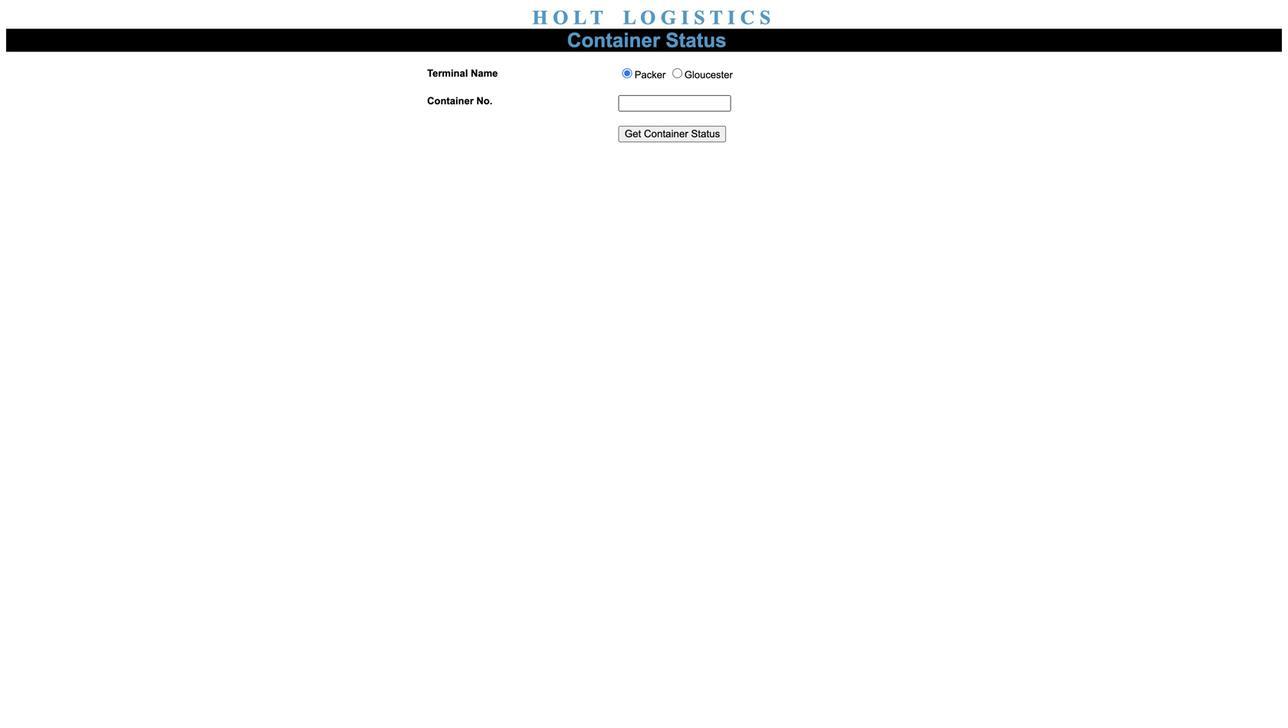 Task type: describe. For each thing, give the bounding box(es) containing it.
h          o l t    l o g i s t i c s container          status
[[533, 7, 771, 51]]

1 o from the left
[[553, 7, 569, 28]]

l
[[574, 7, 586, 28]]

2 i from the left
[[728, 7, 736, 28]]

1 vertical spatial container
[[427, 95, 474, 107]]

g
[[661, 7, 677, 28]]

t    l
[[591, 7, 636, 28]]

2 o from the left
[[641, 7, 656, 28]]

terminal
[[427, 68, 468, 79]]

gloucester
[[685, 69, 733, 81]]

terminal name
[[427, 68, 498, 79]]

c
[[741, 7, 755, 28]]

name
[[471, 68, 498, 79]]

container no.
[[427, 95, 493, 107]]

packer
[[635, 69, 669, 81]]

container inside h          o l t    l o g i s t i c s container          status
[[567, 29, 661, 51]]



Task type: locate. For each thing, give the bounding box(es) containing it.
0 horizontal spatial s
[[694, 7, 705, 28]]

i
[[682, 7, 689, 28], [728, 7, 736, 28]]

status
[[666, 29, 727, 51]]

1 i from the left
[[682, 7, 689, 28]]

i right t on the right top of page
[[728, 7, 736, 28]]

o left g
[[641, 7, 656, 28]]

container down t    l
[[567, 29, 661, 51]]

0 horizontal spatial o
[[553, 7, 569, 28]]

1 s from the left
[[694, 7, 705, 28]]

no.
[[477, 95, 493, 107]]

1 horizontal spatial o
[[641, 7, 656, 28]]

s left t on the right top of page
[[694, 7, 705, 28]]

s right c
[[760, 7, 771, 28]]

None submit
[[619, 126, 727, 142]]

container
[[567, 29, 661, 51], [427, 95, 474, 107]]

2 s from the left
[[760, 7, 771, 28]]

s
[[694, 7, 705, 28], [760, 7, 771, 28]]

1 horizontal spatial i
[[728, 7, 736, 28]]

0 horizontal spatial container
[[427, 95, 474, 107]]

None radio
[[623, 68, 633, 78], [673, 68, 683, 78], [623, 68, 633, 78], [673, 68, 683, 78]]

o left l on the left of the page
[[553, 7, 569, 28]]

i right g
[[682, 7, 689, 28]]

1 horizontal spatial s
[[760, 7, 771, 28]]

container down terminal
[[427, 95, 474, 107]]

0 vertical spatial container
[[567, 29, 661, 51]]

None field
[[619, 95, 732, 112]]

o
[[553, 7, 569, 28], [641, 7, 656, 28]]

t
[[710, 7, 723, 28]]

h
[[533, 7, 548, 28]]

1 horizontal spatial container
[[567, 29, 661, 51]]

0 horizontal spatial i
[[682, 7, 689, 28]]



